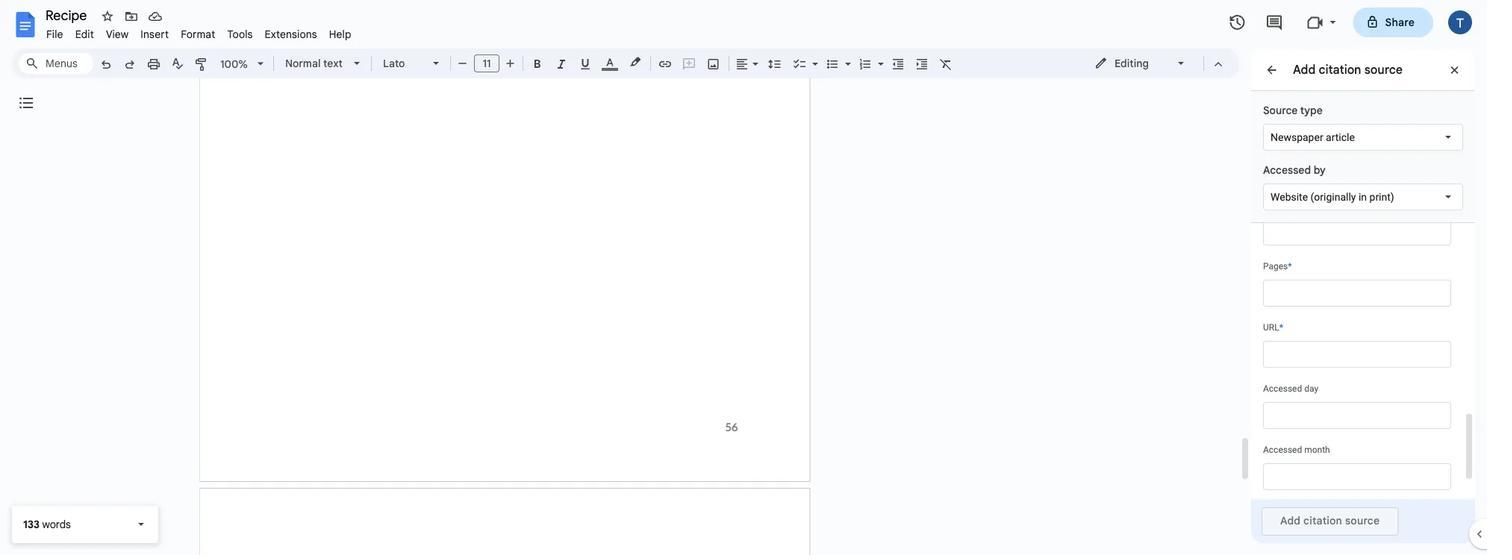 Task type: vqa. For each thing, say whether or not it's contained in the screenshot.
NUMBERED LIST MENU image
yes



Task type: locate. For each thing, give the bounding box(es) containing it.
3 accessed from the top
[[1264, 445, 1303, 456]]

add citation source up the type
[[1294, 62, 1403, 77]]

1 vertical spatial add citation source
[[1281, 515, 1381, 528]]

edit menu item
[[69, 25, 100, 43]]

Menus field
[[19, 53, 93, 74]]

0 vertical spatial accessed
[[1264, 164, 1312, 177]]

* down website
[[1289, 261, 1293, 272]]

accessed left day
[[1264, 384, 1303, 394]]

print)
[[1370, 191, 1395, 203]]

citation inside button
[[1304, 515, 1343, 528]]

numbered list menu image
[[875, 54, 884, 59]]

1 horizontal spatial *
[[1289, 261, 1293, 272]]

extensions menu item
[[259, 25, 323, 43]]

accessed day
[[1264, 384, 1319, 394]]

add down accessed month
[[1281, 515, 1301, 528]]

source down accessed month text field
[[1346, 515, 1381, 528]]

Zoom field
[[214, 53, 270, 76]]

Rename text field
[[40, 6, 96, 24]]

accessed up website
[[1264, 164, 1312, 177]]

add up the type
[[1294, 62, 1316, 77]]

1 vertical spatial citation
[[1304, 515, 1343, 528]]

share button
[[1354, 7, 1434, 37]]

citation up the type
[[1319, 62, 1362, 77]]

(originally
[[1311, 191, 1357, 203]]

0 vertical spatial add citation source
[[1294, 62, 1403, 77]]

checklist menu image
[[809, 54, 819, 59]]

highlight color image
[[627, 53, 644, 71]]

0 vertical spatial *
[[1289, 261, 1293, 272]]

source down "share" button
[[1365, 62, 1403, 77]]

source
[[1365, 62, 1403, 77], [1346, 515, 1381, 528]]

add citation source
[[1294, 62, 1403, 77], [1281, 515, 1381, 528]]

accessed
[[1264, 164, 1312, 177], [1264, 384, 1303, 394], [1264, 445, 1303, 456]]

accessed by
[[1264, 164, 1327, 177]]

URL (recommended) text field
[[1264, 341, 1452, 368]]

Star checkbox
[[97, 6, 118, 27]]

133
[[23, 518, 40, 531]]

Accessed month text field
[[1264, 464, 1452, 491]]

*
[[1289, 261, 1293, 272], [1280, 323, 1284, 333]]

help
[[329, 28, 352, 41]]

add citation source inside button
[[1281, 515, 1381, 528]]

add citation source down accessed month text field
[[1281, 515, 1381, 528]]

Font size text field
[[475, 55, 499, 72]]

line & paragraph spacing image
[[767, 53, 784, 74]]

1 vertical spatial source
[[1346, 515, 1381, 528]]

file
[[46, 28, 63, 41]]

mode and view toolbar
[[1084, 49, 1231, 78]]

2 vertical spatial accessed
[[1264, 445, 1303, 456]]

accessed for accessed by
[[1264, 164, 1312, 177]]

article
[[1327, 131, 1356, 143]]

1 vertical spatial accessed
[[1264, 384, 1303, 394]]

citation
[[1319, 62, 1362, 77], [1304, 515, 1343, 528]]

main toolbar
[[93, 0, 958, 309]]

accessed left the month at the right bottom of the page
[[1264, 445, 1303, 456]]

add
[[1294, 62, 1316, 77], [1281, 515, 1301, 528]]

0 vertical spatial source
[[1365, 62, 1403, 77]]

menu bar containing file
[[40, 19, 358, 44]]

source inside button
[[1346, 515, 1381, 528]]

Zoom text field
[[217, 54, 252, 75]]

help menu item
[[323, 25, 358, 43]]

1 vertical spatial add
[[1281, 515, 1301, 528]]

menu bar banner
[[0, 0, 1488, 556]]

1 accessed from the top
[[1264, 164, 1312, 177]]

add citation source application
[[0, 0, 1488, 556]]

0 vertical spatial citation
[[1319, 62, 1362, 77]]

2 accessed from the top
[[1264, 384, 1303, 394]]

editing
[[1115, 57, 1150, 70]]

normal
[[285, 57, 321, 70]]

edit
[[75, 28, 94, 41]]

menu bar
[[40, 19, 358, 44]]

citation down accessed month text field
[[1304, 515, 1343, 528]]

1 vertical spatial *
[[1280, 323, 1284, 333]]

website (originally in print)
[[1271, 191, 1395, 203]]

source type
[[1264, 104, 1324, 117]]

* down pages *
[[1280, 323, 1284, 333]]

accessed for accessed month
[[1264, 445, 1303, 456]]

0 horizontal spatial *
[[1280, 323, 1284, 333]]



Task type: describe. For each thing, give the bounding box(es) containing it.
extensions
[[265, 28, 317, 41]]

menu bar inside menu bar banner
[[40, 19, 358, 44]]

url
[[1264, 323, 1280, 333]]

* for pages *
[[1289, 261, 1293, 272]]

website
[[1271, 191, 1309, 203]]

newspaper
[[1271, 131, 1324, 143]]

view menu item
[[100, 25, 135, 43]]

add inside add citation source button
[[1281, 515, 1301, 528]]

0 vertical spatial add
[[1294, 62, 1316, 77]]

day
[[1305, 384, 1319, 394]]

pages
[[1264, 261, 1289, 272]]

format
[[181, 28, 215, 41]]

format menu item
[[175, 25, 221, 43]]

editing button
[[1085, 52, 1197, 75]]

pages *
[[1264, 261, 1293, 272]]

* for url *
[[1280, 323, 1284, 333]]

type
[[1301, 104, 1324, 117]]

newspaper article
[[1271, 131, 1356, 143]]

Font size field
[[474, 55, 506, 73]]

Accessed day text field
[[1264, 403, 1452, 430]]

by
[[1314, 164, 1327, 177]]

insert image image
[[706, 53, 723, 74]]

source
[[1264, 104, 1298, 117]]

text
[[324, 57, 343, 70]]

words
[[42, 518, 71, 531]]

font list. lato selected. option
[[383, 53, 424, 74]]

in
[[1359, 191, 1368, 203]]

accessed for accessed day
[[1264, 384, 1303, 394]]

Pages (recommended) text field
[[1264, 280, 1452, 307]]

accessed month
[[1264, 445, 1331, 456]]

newspaper article option
[[1271, 130, 1356, 145]]

133 words
[[23, 518, 71, 531]]

insert menu item
[[135, 25, 175, 43]]

view
[[106, 28, 129, 41]]

add citation source button
[[1262, 508, 1399, 536]]

tools menu item
[[221, 25, 259, 43]]

styles list. normal text selected. option
[[285, 53, 345, 74]]

text color image
[[602, 53, 619, 71]]

lato
[[383, 57, 405, 70]]

insert
[[141, 28, 169, 41]]

share
[[1386, 16, 1416, 29]]

file menu item
[[40, 25, 69, 43]]

website (originally in print) option
[[1271, 190, 1395, 205]]

tools
[[227, 28, 253, 41]]

Short title text field
[[1264, 219, 1452, 246]]

month
[[1305, 445, 1331, 456]]

normal text
[[285, 57, 343, 70]]

url *
[[1264, 323, 1284, 333]]



